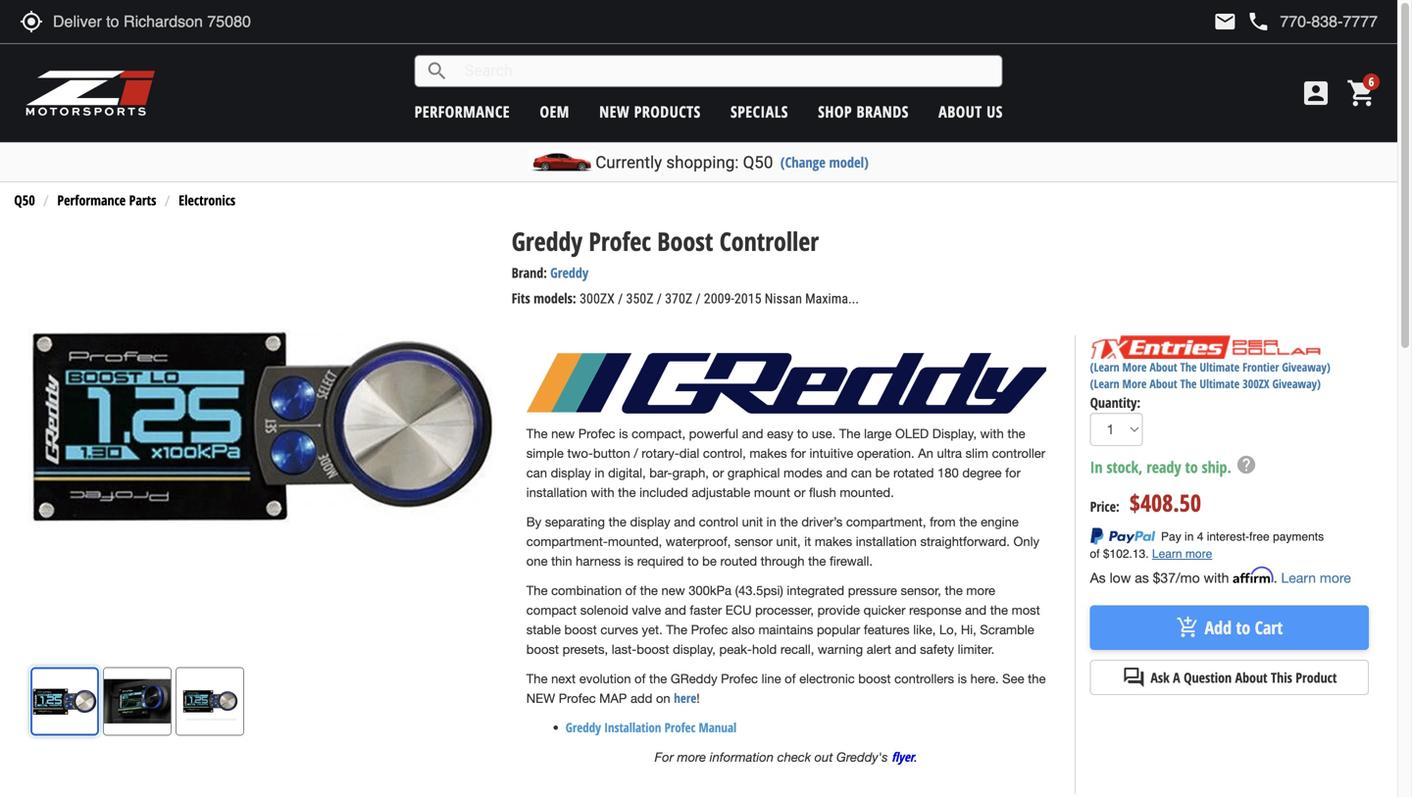 Task type: vqa. For each thing, say whether or not it's contained in the screenshot.
in inside the the new profec is compact, powerful and easy to use. the large oled display, with the simple two-button / rotary-dial control, makes for intuitive operation. an ultra slim controller can display in digital, bar-graph, or graphical modes and can be rotated 180 degree for installation with the included adjustable mount or flush mounted.
yes



Task type: describe. For each thing, give the bounding box(es) containing it.
display,
[[673, 642, 716, 657]]

shop brands link
[[818, 101, 909, 122]]

quicker
[[864, 603, 906, 618]]

0 vertical spatial for
[[791, 446, 806, 461]]

the down it at the right bottom
[[808, 554, 826, 569]]

mail link
[[1214, 10, 1237, 33]]

flyer link
[[892, 748, 914, 766]]

new products link
[[599, 101, 701, 122]]

evolution
[[579, 671, 631, 687]]

2 more from the top
[[1122, 376, 1147, 392]]

question_answer ask a question about this product
[[1122, 666, 1337, 690]]

provide
[[818, 603, 860, 618]]

180
[[938, 465, 959, 481]]

quantity:
[[1090, 393, 1141, 412]]

300kpa
[[689, 583, 732, 598]]

map
[[599, 691, 627, 706]]

about us
[[939, 101, 1003, 122]]

1 more from the top
[[1122, 359, 1147, 375]]

(learn more about the ultimate 300zx giveaway) link
[[1090, 376, 1321, 392]]

0 horizontal spatial q50
[[14, 191, 35, 210]]

1 vertical spatial with
[[591, 485, 615, 500]]

profec inside greddy profec boost controller brand: greddy fits models: 300zx / 350z / 370z / 2009-2015 nissan maxima...
[[589, 223, 651, 258]]

1 (learn from the top
[[1090, 359, 1120, 375]]

unit
[[742, 514, 763, 530]]

stock,
[[1107, 456, 1143, 477]]

greddy installation profec manual link
[[566, 719, 737, 737]]

350z
[[626, 291, 654, 307]]

greddy link
[[550, 263, 588, 282]]

ship.
[[1202, 456, 1232, 477]]

profec down here link
[[665, 719, 696, 737]]

add
[[1205, 616, 1232, 640]]

the down digital,
[[618, 485, 636, 500]]

peak-
[[719, 642, 752, 657]]

performance link
[[415, 101, 510, 122]]

lo,
[[939, 622, 957, 638]]

1 ultimate from the top
[[1200, 359, 1240, 375]]

makes inside by separating the display and control unit in the driver's compartment, from the engine compartment-mounted, waterproof, sensor unit, it makes installation straightforward. only one thin harness is required to be routed through the firewall.
[[815, 534, 852, 549]]

question
[[1184, 668, 1232, 687]]

to inside in stock, ready to ship. help
[[1185, 456, 1198, 477]]

the up unit,
[[780, 514, 798, 530]]

installation inside by separating the display and control unit in the driver's compartment, from the engine compartment-mounted, waterproof, sensor unit, it makes installation straightforward. only one thin harness is required to be routed through the firewall.
[[856, 534, 917, 549]]

new products
[[599, 101, 701, 122]]

the right the use.
[[839, 426, 861, 441]]

modes
[[784, 465, 823, 481]]

shop
[[818, 101, 852, 122]]

in inside the new profec is compact, powerful and easy to use. the large oled display, with the simple two-button / rotary-dial control, makes for intuitive operation. an ultra slim controller can display in digital, bar-graph, or graphical modes and can be rotated 180 degree for installation with the included adjustable mount or flush mounted.
[[595, 465, 605, 481]]

2009-
[[704, 291, 734, 307]]

the up controller
[[1008, 426, 1026, 441]]

required
[[637, 554, 684, 569]]

the up on
[[649, 671, 667, 687]]

display inside by separating the display and control unit in the driver's compartment, from the engine compartment-mounted, waterproof, sensor unit, it makes installation straightforward. only one thin harness is required to be routed through the firewall.
[[630, 514, 670, 530]]

hold
[[752, 642, 777, 657]]

cart
[[1255, 616, 1283, 640]]

hi,
[[961, 622, 977, 638]]

models:
[[534, 289, 576, 308]]

about inside question_answer ask a question about this product
[[1235, 668, 1268, 687]]

the up the compact
[[526, 583, 548, 598]]

brands
[[857, 101, 909, 122]]

maxima...
[[805, 291, 859, 307]]

scramble
[[980, 622, 1034, 638]]

is inside the new profec is compact, powerful and easy to use. the large oled display, with the simple two-button / rotary-dial control, makes for intuitive operation. an ultra slim controller can display in digital, bar-graph, or graphical modes and can be rotated 180 degree for installation with the included adjustable mount or flush mounted.
[[619, 426, 628, 441]]

on
[[656, 691, 670, 706]]

makes inside the new profec is compact, powerful and easy to use. the large oled display, with the simple two-button / rotary-dial control, makes for intuitive operation. an ultra slim controller can display in digital, bar-graph, or graphical modes and can be rotated 180 degree for installation with the included adjustable mount or flush mounted.
[[750, 446, 787, 461]]

intuitive
[[810, 446, 853, 461]]

straightforward.
[[920, 534, 1010, 549]]

2 (learn from the top
[[1090, 376, 1120, 392]]

harness
[[576, 554, 621, 569]]

370z
[[665, 291, 693, 307]]

the up (learn more about the ultimate 300zx giveaway) link
[[1180, 359, 1197, 375]]

included
[[640, 485, 688, 500]]

/ left 350z
[[618, 291, 623, 307]]

and up hi,
[[965, 603, 987, 618]]

electronics
[[179, 191, 236, 210]]

. for affirm
[[1274, 570, 1277, 586]]

here link
[[674, 690, 697, 707]]

(43.5psi)
[[735, 583, 783, 598]]

the next evolution of the greddy profec line of electronic boost controllers is here. see the new profec map add on
[[526, 671, 1046, 706]]

see
[[1002, 671, 1024, 687]]

phone
[[1247, 10, 1270, 33]]

question_answer
[[1122, 666, 1146, 690]]

by
[[526, 514, 542, 530]]

nissan
[[765, 291, 802, 307]]

two-
[[567, 446, 593, 461]]

and right valve
[[665, 603, 686, 618]]

2 ultimate from the top
[[1200, 376, 1240, 392]]

(learn more about the ultimate frontier giveaway) link
[[1090, 359, 1331, 375]]

installation inside the new profec is compact, powerful and easy to use. the large oled display, with the simple two-button / rotary-dial control, makes for intuitive operation. an ultra slim controller can display in digital, bar-graph, or graphical modes and can be rotated 180 degree for installation with the included adjustable mount or flush mounted.
[[526, 485, 587, 500]]

for more information check out greddy's flyer .
[[655, 748, 918, 766]]

0 vertical spatial or
[[713, 465, 724, 481]]

an
[[918, 446, 934, 461]]

is inside the next evolution of the greddy profec line of electronic boost controllers is here. see the new profec map add on
[[958, 671, 967, 687]]

manual
[[699, 719, 737, 737]]

to right add
[[1236, 616, 1251, 640]]

oem link
[[540, 101, 570, 122]]

of inside the combination of the new 300kpa (43.5psi) integrated pressure sensor, the more compact solenoid valve and faster ecu processer, provide quicker response and the most stable boost curves yet. the profec also maintains popular features like, lo, hi, scramble boost presets, last-boost display, peak-hold recall, warning alert and safety limiter.
[[625, 583, 636, 598]]

boost
[[657, 223, 713, 258]]

with inside "as low as $37 /mo with affirm . learn more"
[[1204, 570, 1229, 586]]

simple
[[526, 446, 564, 461]]

greddy for installation
[[566, 719, 601, 737]]

$408.50
[[1130, 487, 1201, 519]]

stable
[[526, 622, 561, 638]]

frontier
[[1243, 359, 1279, 375]]

through
[[761, 554, 805, 569]]

oled
[[895, 426, 929, 441]]

shopping:
[[666, 153, 739, 172]]

profec inside the new profec is compact, powerful and easy to use. the large oled display, with the simple two-button / rotary-dial control, makes for intuitive operation. an ultra slim controller can display in digital, bar-graph, or graphical modes and can be rotated 180 degree for installation with the included adjustable mount or flush mounted.
[[578, 426, 615, 441]]

for
[[655, 750, 674, 765]]

and down intuitive
[[826, 465, 848, 481]]

profec inside the combination of the new 300kpa (43.5psi) integrated pressure sensor, the more compact solenoid valve and faster ecu processer, provide quicker response and the most stable boost curves yet. the profec also maintains popular features like, lo, hi, scramble boost presets, last-boost display, peak-hold recall, warning alert and safety limiter.
[[691, 622, 728, 638]]

/ right "370z" in the left of the page
[[696, 291, 701, 307]]

/ right 350z
[[657, 291, 662, 307]]

greddy installation profec manual
[[566, 719, 737, 737]]

electronic
[[799, 671, 855, 687]]

routed
[[720, 554, 757, 569]]

parts
[[129, 191, 156, 210]]

here.
[[971, 671, 999, 687]]

greddy profec boost controller brand: greddy fits models: 300zx / 350z / 370z / 2009-2015 nissan maxima...
[[512, 223, 859, 308]]

1 vertical spatial giveaway)
[[1273, 376, 1321, 392]]

compact,
[[632, 426, 686, 441]]

as
[[1090, 570, 1106, 586]]

oem
[[540, 101, 570, 122]]

adjustable
[[692, 485, 751, 500]]

next
[[551, 671, 576, 687]]

response
[[909, 603, 962, 618]]

controller
[[720, 223, 819, 258]]

controllers
[[895, 671, 954, 687]]

information
[[710, 750, 774, 765]]

from
[[930, 514, 956, 530]]

flyer
[[892, 748, 914, 766]]

affirm
[[1233, 567, 1274, 584]]

boost inside the next evolution of the greddy profec line of electronic boost controllers is here. see the new profec map add on
[[858, 671, 891, 687]]

2 can from the left
[[851, 465, 872, 481]]

Search search field
[[449, 56, 1002, 86]]

the combination of the new 300kpa (43.5psi) integrated pressure sensor, the more compact solenoid valve and faster ecu processer, provide quicker response and the most stable boost curves yet. the profec also maintains popular features like, lo, hi, scramble boost presets, last-boost display, peak-hold recall, warning alert and safety limiter.
[[526, 583, 1040, 657]]

and left easy
[[742, 426, 764, 441]]

currently shopping: q50 (change model)
[[596, 153, 869, 172]]

the up scramble
[[990, 603, 1008, 618]]

new inside the combination of the new 300kpa (43.5psi) integrated pressure sensor, the more compact solenoid valve and faster ecu processer, provide quicker response and the most stable boost curves yet. the profec also maintains popular features like, lo, hi, scramble boost presets, last-boost display, peak-hold recall, warning alert and safety limiter.
[[662, 583, 685, 598]]

more inside the combination of the new 300kpa (43.5psi) integrated pressure sensor, the more compact solenoid valve and faster ecu processer, provide quicker response and the most stable boost curves yet. the profec also maintains popular features like, lo, hi, scramble boost presets, last-boost display, peak-hold recall, warning alert and safety limiter.
[[966, 583, 995, 598]]



Task type: locate. For each thing, give the bounding box(es) containing it.
compartment-
[[526, 534, 608, 549]]

and inside by separating the display and control unit in the driver's compartment, from the engine compartment-mounted, waterproof, sensor unit, it makes installation straightforward. only one thin harness is required to be routed through the firewall.
[[674, 514, 696, 530]]

mount
[[754, 485, 790, 500]]

2015
[[734, 291, 762, 307]]

can down simple
[[526, 465, 547, 481]]

300zx down frontier
[[1243, 376, 1270, 392]]

1 vertical spatial display
[[630, 514, 670, 530]]

1 vertical spatial greddy
[[550, 263, 588, 282]]

features
[[864, 622, 910, 638]]

be down "waterproof," at the bottom
[[702, 554, 717, 569]]

display
[[551, 465, 591, 481], [630, 514, 670, 530]]

display down two-
[[551, 465, 591, 481]]

phone link
[[1247, 10, 1378, 33]]

boost down alert
[[858, 671, 891, 687]]

is
[[619, 426, 628, 441], [624, 554, 634, 569], [958, 671, 967, 687]]

slim
[[966, 446, 989, 461]]

new up two-
[[551, 426, 575, 441]]

line
[[762, 671, 781, 687]]

performance
[[415, 101, 510, 122]]

2 horizontal spatial new
[[662, 583, 685, 598]]

0 vertical spatial q50
[[743, 153, 773, 172]]

. right greddy's
[[914, 750, 918, 765]]

here !
[[674, 690, 700, 707]]

2 vertical spatial with
[[1204, 570, 1229, 586]]

0 vertical spatial .
[[1274, 570, 1277, 586]]

the up new
[[526, 671, 548, 687]]

installation
[[604, 719, 661, 737]]

makes down driver's
[[815, 534, 852, 549]]

add
[[631, 691, 653, 706]]

boost up 'presets,'
[[564, 622, 597, 638]]

1 horizontal spatial be
[[875, 465, 890, 481]]

1 horizontal spatial installation
[[856, 534, 917, 549]]

0 horizontal spatial 300zx
[[580, 291, 615, 307]]

unit,
[[776, 534, 801, 549]]

controller
[[992, 446, 1045, 461]]

the right see
[[1028, 671, 1046, 687]]

greddy down map
[[566, 719, 601, 737]]

0 vertical spatial (learn
[[1090, 359, 1120, 375]]

(learn
[[1090, 359, 1120, 375], [1090, 376, 1120, 392]]

1 horizontal spatial can
[[851, 465, 872, 481]]

of right line
[[785, 671, 796, 687]]

1 vertical spatial in
[[767, 514, 777, 530]]

to down "waterproof," at the bottom
[[687, 554, 699, 569]]

0 vertical spatial in
[[595, 465, 605, 481]]

fits
[[512, 289, 530, 308]]

as low as $37 /mo with affirm . learn more
[[1090, 567, 1351, 586]]

faster
[[690, 603, 722, 618]]

0 horizontal spatial .
[[914, 750, 918, 765]]

with up 'slim' at the bottom of page
[[980, 426, 1004, 441]]

0 vertical spatial greddy
[[512, 223, 583, 258]]

0 horizontal spatial be
[[702, 554, 717, 569]]

/ up digital,
[[634, 446, 638, 461]]

be down operation.
[[875, 465, 890, 481]]

a
[[1173, 668, 1180, 687]]

0 vertical spatial more
[[1122, 359, 1147, 375]]

0 horizontal spatial with
[[591, 485, 615, 500]]

profec down the next
[[559, 691, 596, 706]]

1 horizontal spatial makes
[[815, 534, 852, 549]]

giveaway)
[[1282, 359, 1331, 375], [1273, 376, 1321, 392]]

to inside the new profec is compact, powerful and easy to use. the large oled display, with the simple two-button / rotary-dial control, makes for intuitive operation. an ultra slim controller can display in digital, bar-graph, or graphical modes and can be rotated 180 degree for installation with the included adjustable mount or flush mounted.
[[797, 426, 808, 441]]

new up currently
[[599, 101, 630, 122]]

the up response
[[945, 583, 963, 598]]

shopping_cart link
[[1342, 77, 1378, 109]]

greddy for profec
[[512, 223, 583, 258]]

0 vertical spatial display
[[551, 465, 591, 481]]

0 horizontal spatial installation
[[526, 485, 587, 500]]

engine
[[981, 514, 1019, 530]]

more right for
[[677, 750, 706, 765]]

about down (learn more about the ultimate frontier giveaway) link
[[1150, 376, 1178, 392]]

separating
[[545, 514, 605, 530]]

is down mounted,
[[624, 554, 634, 569]]

profec down the peak-
[[721, 671, 758, 687]]

ultimate up (learn more about the ultimate 300zx giveaway) link
[[1200, 359, 1240, 375]]

boost down the yet. at the left bottom of page
[[637, 642, 669, 657]]

the inside the next evolution of the greddy profec line of electronic boost controllers is here. see the new profec map add on
[[526, 671, 548, 687]]

0 horizontal spatial in
[[595, 465, 605, 481]]

. left learn
[[1274, 570, 1277, 586]]

1 vertical spatial more
[[1122, 376, 1147, 392]]

can up mounted.
[[851, 465, 872, 481]]

300zx inside (learn more about the ultimate frontier giveaway) (learn more about the ultimate 300zx giveaway)
[[1243, 376, 1270, 392]]

2 horizontal spatial more
[[1320, 570, 1351, 586]]

installation down the "compartment,"
[[856, 534, 917, 549]]

compact
[[526, 603, 577, 618]]

1 horizontal spatial q50
[[743, 153, 773, 172]]

0 vertical spatial 300zx
[[580, 291, 615, 307]]

for down controller
[[1005, 465, 1021, 481]]

easy
[[767, 426, 793, 441]]

1 vertical spatial .
[[914, 750, 918, 765]]

1 vertical spatial or
[[794, 485, 806, 500]]

or down modes at the bottom of the page
[[794, 485, 806, 500]]

more right learn
[[1320, 570, 1351, 586]]

1 horizontal spatial new
[[599, 101, 630, 122]]

. inside "as low as $37 /mo with affirm . learn more"
[[1274, 570, 1277, 586]]

mail phone
[[1214, 10, 1270, 33]]

installation
[[526, 485, 587, 500], [856, 534, 917, 549]]

yet.
[[642, 622, 663, 638]]

with right /mo
[[1204, 570, 1229, 586]]

1 vertical spatial be
[[702, 554, 717, 569]]

. inside for more information check out greddy's flyer .
[[914, 750, 918, 765]]

1 horizontal spatial with
[[980, 426, 1004, 441]]

in down button
[[595, 465, 605, 481]]

to left ship.
[[1185, 456, 1198, 477]]

new
[[526, 691, 555, 706]]

add_shopping_cart
[[1176, 616, 1200, 640]]

1 vertical spatial new
[[551, 426, 575, 441]]

0 vertical spatial makes
[[750, 446, 787, 461]]

. for flyer
[[914, 750, 918, 765]]

/ inside the new profec is compact, powerful and easy to use. the large oled display, with the simple two-button / rotary-dial control, makes for intuitive operation. an ultra slim controller can display in digital, bar-graph, or graphical modes and can be rotated 180 degree for installation with the included adjustable mount or flush mounted.
[[634, 446, 638, 461]]

search
[[425, 59, 449, 83]]

waterproof,
[[666, 534, 731, 549]]

new
[[599, 101, 630, 122], [551, 426, 575, 441], [662, 583, 685, 598]]

the up straightforward.
[[959, 514, 977, 530]]

1 vertical spatial for
[[1005, 465, 1021, 481]]

ecu
[[725, 603, 752, 618]]

compartment,
[[846, 514, 926, 530]]

0 vertical spatial ultimate
[[1200, 359, 1240, 375]]

recall,
[[781, 642, 814, 657]]

processer,
[[755, 603, 814, 618]]

more up hi,
[[966, 583, 995, 598]]

is left here.
[[958, 671, 967, 687]]

the down (learn more about the ultimate frontier giveaway) link
[[1180, 376, 1197, 392]]

1 vertical spatial q50
[[14, 191, 35, 210]]

performance parts
[[57, 191, 156, 210]]

makes
[[750, 446, 787, 461], [815, 534, 852, 549]]

1 horizontal spatial more
[[966, 583, 995, 598]]

safety
[[920, 642, 954, 657]]

about left 'this'
[[1235, 668, 1268, 687]]

0 vertical spatial installation
[[526, 485, 587, 500]]

about up (learn more about the ultimate 300zx giveaway) link
[[1150, 359, 1178, 375]]

giveaway) right frontier
[[1282, 359, 1331, 375]]

electronics link
[[179, 191, 236, 210]]

0 horizontal spatial or
[[713, 465, 724, 481]]

0 vertical spatial is
[[619, 426, 628, 441]]

the up mounted,
[[609, 514, 627, 530]]

degree
[[962, 465, 1002, 481]]

/mo
[[1176, 570, 1200, 586]]

0 horizontal spatial for
[[791, 446, 806, 461]]

the up simple
[[526, 426, 548, 441]]

1 vertical spatial installation
[[856, 534, 917, 549]]

z1 motorsports logo image
[[25, 69, 156, 118]]

dial
[[679, 446, 700, 461]]

greddy up brand:
[[512, 223, 583, 258]]

2 vertical spatial new
[[662, 583, 685, 598]]

0 vertical spatial with
[[980, 426, 1004, 441]]

new inside the new profec is compact, powerful and easy to use. the large oled display, with the simple two-button / rotary-dial control, makes for intuitive operation. an ultra slim controller can display in digital, bar-graph, or graphical modes and can be rotated 180 degree for installation with the included adjustable mount or flush mounted.
[[551, 426, 575, 441]]

1 horizontal spatial display
[[630, 514, 670, 530]]

q50 left performance
[[14, 191, 35, 210]]

about left us
[[939, 101, 982, 122]]

0 horizontal spatial can
[[526, 465, 547, 481]]

for up modes at the bottom of the page
[[791, 446, 806, 461]]

be inside the new profec is compact, powerful and easy to use. the large oled display, with the simple two-button / rotary-dial control, makes for intuitive operation. an ultra slim controller can display in digital, bar-graph, or graphical modes and can be rotated 180 degree for installation with the included adjustable mount or flush mounted.
[[875, 465, 890, 481]]

with down digital,
[[591, 485, 615, 500]]

also
[[732, 622, 755, 638]]

digital,
[[608, 465, 646, 481]]

ultra
[[937, 446, 962, 461]]

be inside by separating the display and control unit in the driver's compartment, from the engine compartment-mounted, waterproof, sensor unit, it makes installation straightforward. only one thin harness is required to be routed through the firewall.
[[702, 554, 717, 569]]

1 can from the left
[[526, 465, 547, 481]]

rotated
[[893, 465, 934, 481]]

curves
[[601, 622, 638, 638]]

only
[[1014, 534, 1040, 549]]

2 vertical spatial greddy
[[566, 719, 601, 737]]

(change
[[781, 153, 826, 172]]

product
[[1296, 668, 1337, 687]]

0 horizontal spatial new
[[551, 426, 575, 441]]

the
[[1180, 359, 1197, 375], [1180, 376, 1197, 392], [526, 426, 548, 441], [839, 426, 861, 441], [526, 583, 548, 598], [666, 622, 687, 638], [526, 671, 548, 687]]

(learn more about the ultimate frontier giveaway) (learn more about the ultimate 300zx giveaway)
[[1090, 359, 1331, 392]]

profec down faster
[[691, 622, 728, 638]]

more inside "as low as $37 /mo with affirm . learn more"
[[1320, 570, 1351, 586]]

1 horizontal spatial or
[[794, 485, 806, 500]]

more inside for more information check out greddy's flyer .
[[677, 750, 706, 765]]

for
[[791, 446, 806, 461], [1005, 465, 1021, 481]]

and right alert
[[895, 642, 917, 657]]

makes down easy
[[750, 446, 787, 461]]

to
[[797, 426, 808, 441], [1185, 456, 1198, 477], [687, 554, 699, 569], [1236, 616, 1251, 640]]

the right the yet. at the left bottom of page
[[666, 622, 687, 638]]

in right unit
[[767, 514, 777, 530]]

is up button
[[619, 426, 628, 441]]

0 horizontal spatial more
[[677, 750, 706, 765]]

display up mounted,
[[630, 514, 670, 530]]

integrated
[[787, 583, 845, 598]]

new down required
[[662, 583, 685, 598]]

to left the use.
[[797, 426, 808, 441]]

1 vertical spatial ultimate
[[1200, 376, 1240, 392]]

q50 left (change
[[743, 153, 773, 172]]

0 vertical spatial new
[[599, 101, 630, 122]]

ready
[[1147, 456, 1181, 477]]

1 vertical spatial makes
[[815, 534, 852, 549]]

add_shopping_cart add to cart
[[1176, 616, 1283, 640]]

profec up 350z
[[589, 223, 651, 258]]

valve
[[632, 603, 661, 618]]

in inside by separating the display and control unit in the driver's compartment, from the engine compartment-mounted, waterproof, sensor unit, it makes installation straightforward. only one thin harness is required to be routed through the firewall.
[[767, 514, 777, 530]]

of up add
[[635, 671, 646, 687]]

1 vertical spatial is
[[624, 554, 634, 569]]

1 horizontal spatial for
[[1005, 465, 1021, 481]]

in stock, ready to ship. help
[[1090, 454, 1257, 477]]

performance parts link
[[57, 191, 156, 210]]

installation up separating
[[526, 485, 587, 500]]

300zx inside greddy profec boost controller brand: greddy fits models: 300zx / 350z / 370z / 2009-2015 nissan maxima...
[[580, 291, 615, 307]]

and up "waterproof," at the bottom
[[674, 514, 696, 530]]

learn
[[1281, 570, 1316, 586]]

powerful
[[689, 426, 738, 441]]

1 horizontal spatial 300zx
[[1243, 376, 1270, 392]]

1 horizontal spatial in
[[767, 514, 777, 530]]

0 vertical spatial giveaway)
[[1282, 359, 1331, 375]]

price: $408.50
[[1090, 487, 1201, 519]]

giveaway) down frontier
[[1273, 376, 1321, 392]]

profec up button
[[578, 426, 615, 441]]

ultimate down (learn more about the ultimate frontier giveaway) link
[[1200, 376, 1240, 392]]

1 vertical spatial 300zx
[[1243, 376, 1270, 392]]

greddy up models:
[[550, 263, 588, 282]]

low
[[1110, 570, 1131, 586]]

0 vertical spatial be
[[875, 465, 890, 481]]

account_box link
[[1296, 77, 1337, 109]]

1 vertical spatial (learn
[[1090, 376, 1120, 392]]

the up valve
[[640, 583, 658, 598]]

in
[[1090, 456, 1103, 477]]

to inside by separating the display and control unit in the driver's compartment, from the engine compartment-mounted, waterproof, sensor unit, it makes installation straightforward. only one thin harness is required to be routed through the firewall.
[[687, 554, 699, 569]]

1 horizontal spatial .
[[1274, 570, 1277, 586]]

more
[[1122, 359, 1147, 375], [1122, 376, 1147, 392]]

boost down stable at the left bottom of page
[[526, 642, 559, 657]]

of up valve
[[625, 583, 636, 598]]

ultimate
[[1200, 359, 1240, 375], [1200, 376, 1240, 392]]

2 horizontal spatial with
[[1204, 570, 1229, 586]]

display inside the new profec is compact, powerful and easy to use. the large oled display, with the simple two-button / rotary-dial control, makes for intuitive operation. an ultra slim controller can display in digital, bar-graph, or graphical modes and can be rotated 180 degree for installation with the included adjustable mount or flush mounted.
[[551, 465, 591, 481]]

2 vertical spatial is
[[958, 671, 967, 687]]

learn more link
[[1281, 570, 1351, 586]]

like,
[[913, 622, 936, 638]]

0 horizontal spatial makes
[[750, 446, 787, 461]]

300zx down the greddy link
[[580, 291, 615, 307]]

0 horizontal spatial display
[[551, 465, 591, 481]]

popular
[[817, 622, 860, 638]]

is inside by separating the display and control unit in the driver's compartment, from the engine compartment-mounted, waterproof, sensor unit, it makes installation straightforward. only one thin harness is required to be routed through the firewall.
[[624, 554, 634, 569]]

or up adjustable
[[713, 465, 724, 481]]



